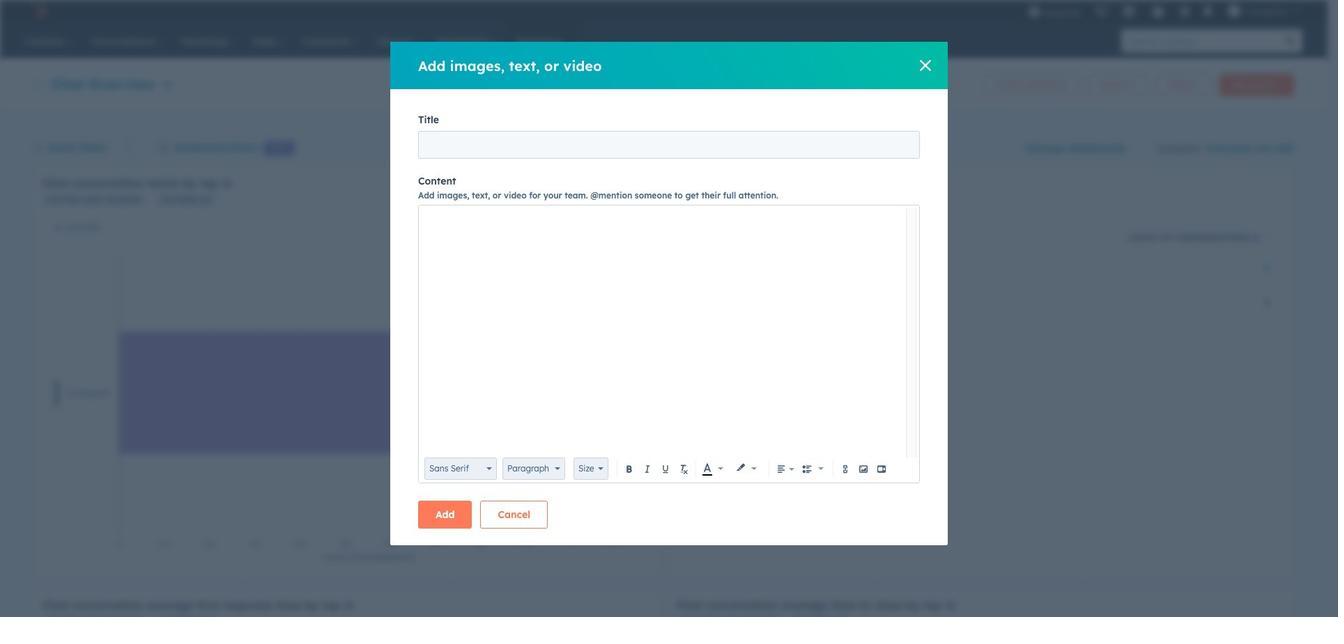 Task type: describe. For each thing, give the bounding box(es) containing it.
Search HubSpot search field
[[1121, 29, 1279, 53]]

press to sort. element
[[1265, 232, 1270, 244]]

chat conversation totals by url element
[[668, 167, 1295, 582]]

marketplaces image
[[1123, 6, 1135, 19]]

chat conversation average time to close by rep element
[[668, 589, 1295, 617]]

chat conversation average first response time by rep element
[[33, 589, 661, 617]]



Task type: vqa. For each thing, say whether or not it's contained in the screenshot.
"Press to sort." IMAGE
yes



Task type: locate. For each thing, give the bounding box(es) containing it.
menu
[[1021, 0, 1311, 22]]

banner
[[33, 70, 1294, 96]]

group
[[799, 460, 827, 478]]

interactive chart image
[[42, 222, 652, 574]]

close image
[[920, 60, 931, 71]]

dialog
[[390, 42, 948, 546]]

chat conversation totals by rep element
[[33, 167, 661, 582]]

jacob simon image
[[1228, 5, 1240, 17]]

None text field
[[418, 131, 920, 159], [422, 208, 906, 447], [418, 131, 920, 159], [422, 208, 906, 447]]

press to sort. image
[[1265, 232, 1270, 242]]



